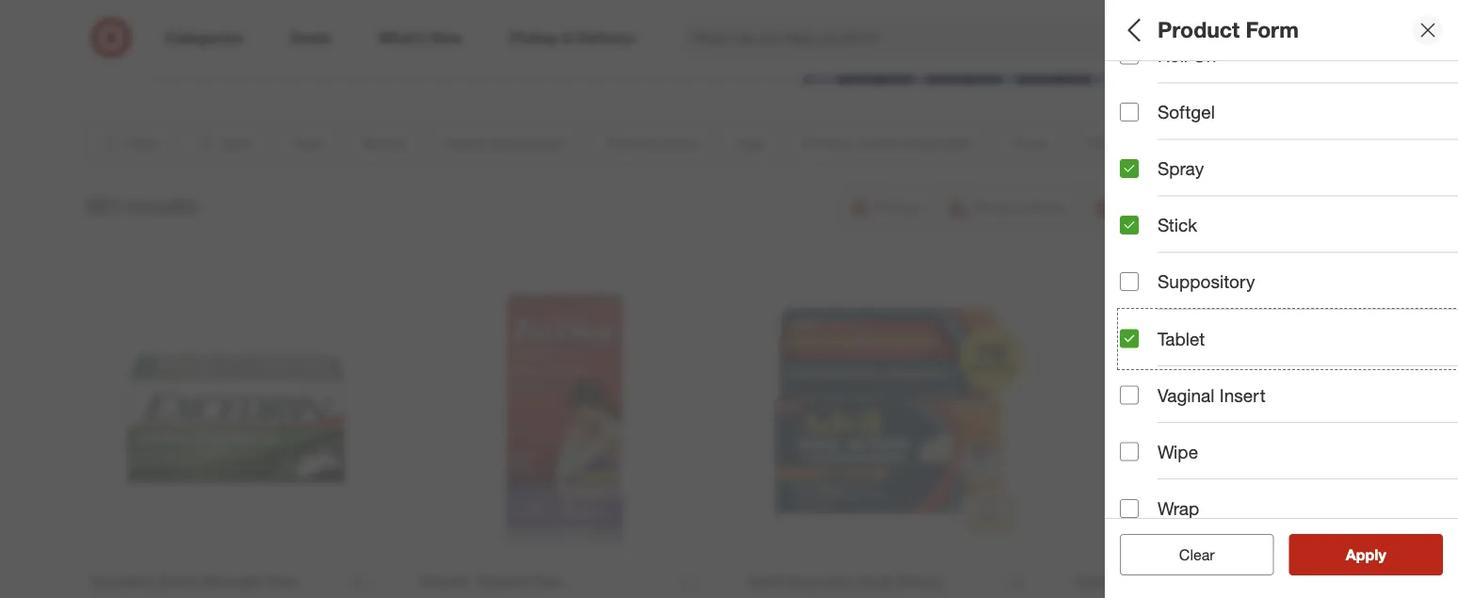 Task type: locate. For each thing, give the bounding box(es) containing it.
results
[[127, 192, 197, 219], [1358, 546, 1407, 564]]

tablet down stick;
[[1158, 328, 1206, 350]]

Softgel checkbox
[[1121, 103, 1139, 122]]

form up type button
[[1246, 17, 1300, 43]]

active
[[1193, 411, 1245, 432]]

product form dialog
[[1105, 0, 1459, 598]]

0 vertical spatial product
[[1158, 17, 1240, 43]]

clear inside the all filters "dialog"
[[1170, 546, 1206, 564]]

results right '321'
[[127, 192, 197, 219]]

age button
[[1121, 325, 1459, 391]]

0 horizontal spatial form
[[1193, 272, 1237, 294]]

results inside button
[[1358, 546, 1407, 564]]

stick
[[1158, 215, 1198, 237]]

1 vertical spatial results
[[1358, 546, 1407, 564]]

ingredient
[[1250, 411, 1337, 432]]

0 horizontal spatial results
[[127, 192, 197, 219]]

filters
[[1153, 17, 1211, 43]]

321
[[85, 192, 121, 219]]

0 vertical spatial form
[[1246, 17, 1300, 43]]

tablet inside product form dialog
[[1158, 328, 1206, 350]]

suppository
[[1158, 272, 1256, 293]]

see
[[1327, 546, 1354, 564]]

form for product form
[[1246, 17, 1300, 43]]

type button
[[1121, 61, 1459, 127]]

form
[[1246, 17, 1300, 43], [1193, 272, 1237, 294]]

advertisement region
[[164, 0, 1295, 84]]

product
[[1158, 17, 1240, 43], [1121, 272, 1188, 294]]

vaginal
[[1158, 385, 1215, 407]]

product up spray;
[[1121, 272, 1188, 294]]

see results
[[1327, 546, 1407, 564]]

1 horizontal spatial results
[[1358, 546, 1407, 564]]

brand
[[1121, 147, 1172, 168]]

roll on
[[1158, 45, 1217, 67]]

Wipe checkbox
[[1121, 443, 1139, 462]]

What can we help you find? suggestions appear below search field
[[681, 17, 1151, 58]]

Wrap checkbox
[[1121, 500, 1139, 519]]

clear left all
[[1170, 546, 1206, 564]]

clear
[[1170, 546, 1206, 564], [1180, 546, 1215, 564]]

clear down wrap
[[1180, 546, 1215, 564]]

apply
[[1347, 546, 1387, 564]]

1 clear from the left
[[1170, 546, 1206, 564]]

1 horizontal spatial form
[[1246, 17, 1300, 43]]

0 vertical spatial results
[[127, 192, 197, 219]]

form inside dialog
[[1246, 17, 1300, 43]]

form inside product form spray; stick; tablet
[[1193, 272, 1237, 294]]

product inside product form spray; stick; tablet
[[1121, 272, 1188, 294]]

results right see
[[1358, 546, 1407, 564]]

1 vertical spatial form
[[1193, 272, 1237, 294]]

product for product form
[[1158, 17, 1240, 43]]

1 vertical spatial product
[[1121, 272, 1188, 294]]

product for product form spray; stick; tablet
[[1121, 272, 1188, 294]]

apply button
[[1290, 534, 1444, 576]]

tablet
[[1198, 296, 1233, 313], [1158, 328, 1206, 350]]

0 vertical spatial tablet
[[1198, 296, 1233, 313]]

2 clear from the left
[[1180, 546, 1215, 564]]

clear button
[[1121, 534, 1275, 576]]

product up on
[[1158, 17, 1240, 43]]

wipe
[[1158, 442, 1199, 463]]

clear inside product form dialog
[[1180, 546, 1215, 564]]

spray;
[[1121, 296, 1158, 313]]

insert
[[1220, 385, 1266, 407]]

clear all
[[1170, 546, 1225, 564]]

tablet down the suppository
[[1198, 296, 1233, 313]]

1 vertical spatial tablet
[[1158, 328, 1206, 350]]

age
[[1121, 345, 1154, 366]]

product inside dialog
[[1158, 17, 1240, 43]]

tablet inside product form spray; stick; tablet
[[1198, 296, 1233, 313]]

spray
[[1158, 158, 1205, 180]]

primary
[[1121, 411, 1188, 432]]

product form spray; stick; tablet
[[1121, 272, 1237, 313]]

roll
[[1158, 45, 1188, 67]]

form up stick;
[[1193, 272, 1237, 294]]



Task type: vqa. For each thing, say whether or not it's contained in the screenshot.
"Tablet"
yes



Task type: describe. For each thing, give the bounding box(es) containing it.
stick;
[[1162, 296, 1195, 313]]

form for product form spray; stick; tablet
[[1193, 272, 1237, 294]]

Suppository checkbox
[[1121, 273, 1139, 292]]

primary active ingredient
[[1121, 411, 1337, 432]]

all
[[1121, 17, 1147, 43]]

type
[[1121, 81, 1160, 102]]

health application
[[1121, 213, 1277, 234]]

all filters dialog
[[1105, 0, 1459, 598]]

Spray checkbox
[[1121, 160, 1139, 179]]

price button
[[1121, 457, 1459, 523]]

all filters
[[1121, 17, 1211, 43]]

all
[[1210, 546, 1225, 564]]

brand button
[[1121, 127, 1459, 193]]

Vaginal Insert checkbox
[[1121, 386, 1139, 405]]

primary active ingredient button
[[1121, 391, 1459, 457]]

results for 321 results
[[127, 192, 197, 219]]

price
[[1121, 477, 1165, 498]]

vaginal insert
[[1158, 385, 1266, 407]]

on
[[1193, 45, 1217, 67]]

health
[[1121, 213, 1176, 234]]

321 results
[[85, 192, 197, 219]]

see results button
[[1290, 534, 1444, 576]]

search button
[[1137, 17, 1183, 62]]

Tablet checkbox
[[1121, 330, 1139, 349]]

health application button
[[1121, 193, 1459, 259]]

clear for clear
[[1180, 546, 1215, 564]]

search
[[1137, 30, 1183, 49]]

product form
[[1158, 17, 1300, 43]]

application
[[1181, 213, 1277, 234]]

Stick checkbox
[[1121, 216, 1139, 235]]

softgel
[[1158, 102, 1216, 123]]

results for see results
[[1358, 546, 1407, 564]]

Roll On checkbox
[[1121, 46, 1139, 65]]

wrap
[[1158, 498, 1200, 520]]

clear for clear all
[[1170, 546, 1206, 564]]

clear all button
[[1121, 534, 1275, 576]]



